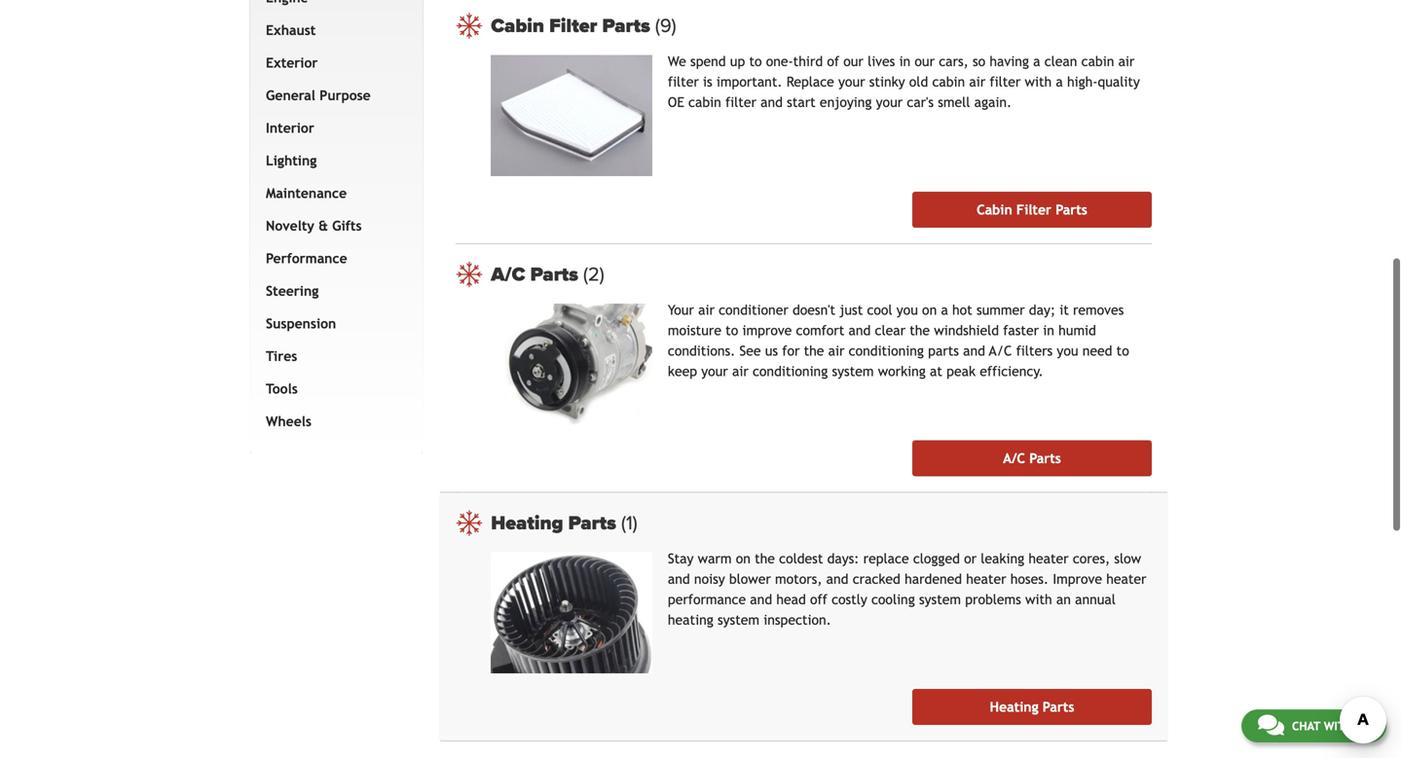 Task type: vqa. For each thing, say whether or not it's contained in the screenshot.
"Heating Parts" to the top
yes



Task type: locate. For each thing, give the bounding box(es) containing it.
clogged
[[913, 551, 960, 567]]

a left clean
[[1034, 54, 1041, 69]]

cores,
[[1073, 551, 1111, 567]]

0 vertical spatial system
[[832, 364, 874, 380]]

important.
[[717, 74, 783, 90]]

heating
[[491, 512, 564, 535], [990, 700, 1039, 715]]

2 vertical spatial a
[[941, 303, 949, 318]]

your
[[668, 303, 694, 318]]

0 horizontal spatial our
[[844, 54, 864, 69]]

your up enjoying
[[839, 74, 865, 90]]

1 horizontal spatial filter
[[726, 95, 757, 110]]

and left start
[[761, 95, 783, 110]]

on left hot
[[922, 303, 937, 318]]

1 horizontal spatial to
[[749, 54, 762, 69]]

the right the clear
[[910, 323, 930, 339]]

1 horizontal spatial heating parts
[[990, 700, 1075, 715]]

cabin filter parts link
[[491, 14, 1152, 38], [913, 192, 1152, 228]]

tools
[[266, 381, 298, 397]]

smell
[[938, 95, 971, 110]]

filter down we
[[668, 74, 699, 90]]

cabin up the high-
[[1082, 54, 1115, 69]]

system
[[832, 364, 874, 380], [919, 592, 961, 608], [718, 613, 760, 628]]

1 horizontal spatial cabin
[[933, 74, 965, 90]]

0 vertical spatial your
[[839, 74, 865, 90]]

filter
[[549, 14, 598, 38], [1017, 202, 1052, 218]]

1 horizontal spatial filter
[[1017, 202, 1052, 218]]

1 vertical spatial with
[[1026, 592, 1053, 608]]

1 vertical spatial a
[[1056, 74, 1063, 90]]

a/c parts link down efficiency.
[[913, 441, 1152, 477]]

our
[[844, 54, 864, 69], [915, 54, 935, 69]]

0 horizontal spatial on
[[736, 551, 751, 567]]

2 horizontal spatial a
[[1056, 74, 1063, 90]]

2 vertical spatial your
[[702, 364, 728, 380]]

us
[[1357, 720, 1370, 733]]

1 vertical spatial a/c parts
[[1003, 451, 1062, 467]]

start
[[787, 95, 816, 110]]

1 vertical spatial a/c
[[989, 343, 1012, 359]]

0 horizontal spatial cabin filter parts
[[491, 14, 655, 38]]

2 horizontal spatial to
[[1117, 343, 1130, 359]]

cabin down is
[[689, 95, 722, 110]]

the up blower
[[755, 551, 775, 567]]

0 vertical spatial in
[[900, 54, 911, 69]]

and inside we spend up to one-third of our lives in our cars, so having a clean cabin air filter is important. replace your stinky old cabin air filter with a high-quality oe cabin filter and start enjoying your car's smell again.
[[761, 95, 783, 110]]

heating for topmost heating parts link
[[491, 512, 564, 535]]

a/c inside your air conditioner doesn't just cool you on a hot summer day; it removes moisture to improve comfort and clear the windshield faster in humid conditions. see us for the air conditioning parts and a/c filters you need to keep your air conditioning system working at peak efficiency.
[[989, 343, 1012, 359]]

cabin down the cars,
[[933, 74, 965, 90]]

a/c parts down efficiency.
[[1003, 451, 1062, 467]]

1 horizontal spatial your
[[839, 74, 865, 90]]

&
[[319, 218, 328, 234]]

windshield
[[934, 323, 999, 339]]

1 horizontal spatial in
[[1043, 323, 1055, 339]]

exhaust link
[[262, 14, 403, 47]]

1 vertical spatial on
[[736, 551, 751, 567]]

1 horizontal spatial heating
[[990, 700, 1039, 715]]

0 vertical spatial cabin filter parts link
[[491, 14, 1152, 38]]

annual
[[1075, 592, 1116, 608]]

your down conditions.
[[702, 364, 728, 380]]

on inside your air conditioner doesn't just cool you on a hot summer day; it removes moisture to improve comfort and clear the windshield faster in humid conditions. see us for the air conditioning parts and a/c filters you need to keep your air conditioning system working at peak efficiency.
[[922, 303, 937, 318]]

1 vertical spatial your
[[876, 95, 903, 110]]

system down performance
[[718, 613, 760, 628]]

1 vertical spatial conditioning
[[753, 364, 828, 380]]

0 vertical spatial cabin
[[491, 14, 544, 38]]

conditioning down the clear
[[849, 343, 924, 359]]

of
[[827, 54, 840, 69]]

0 horizontal spatial cabin
[[491, 14, 544, 38]]

a/c parts link
[[491, 263, 1152, 286], [913, 441, 1152, 477]]

a/c parts link up doesn't
[[491, 263, 1152, 286]]

slow
[[1115, 551, 1142, 567]]

heater down the slow
[[1107, 572, 1147, 587]]

you up the clear
[[897, 303, 918, 318]]

conditioner
[[719, 303, 789, 318]]

problems
[[965, 592, 1022, 608]]

gifts
[[332, 218, 362, 234]]

0 horizontal spatial heating parts
[[491, 512, 621, 535]]

1 vertical spatial cabin
[[977, 202, 1013, 218]]

on up blower
[[736, 551, 751, 567]]

0 vertical spatial the
[[910, 323, 930, 339]]

cabin
[[1082, 54, 1115, 69], [933, 74, 965, 90], [689, 95, 722, 110]]

for
[[782, 343, 800, 359]]

system down hardened on the bottom right of page
[[919, 592, 961, 608]]

0 vertical spatial heating
[[491, 512, 564, 535]]

air
[[1119, 54, 1135, 69], [970, 74, 986, 90], [698, 303, 715, 318], [829, 343, 845, 359], [732, 364, 749, 380]]

1 horizontal spatial on
[[922, 303, 937, 318]]

quality
[[1098, 74, 1140, 90]]

cabin filter parts
[[491, 14, 655, 38], [977, 202, 1088, 218]]

in right lives
[[900, 54, 911, 69]]

and down "stay"
[[668, 572, 690, 587]]

system inside your air conditioner doesn't just cool you on a hot summer day; it removes moisture to improve comfort and clear the windshield faster in humid conditions. see us for the air conditioning parts and a/c filters you need to keep your air conditioning system working at peak efficiency.
[[832, 364, 874, 380]]

2 horizontal spatial cabin
[[1082, 54, 1115, 69]]

cabin
[[491, 14, 544, 38], [977, 202, 1013, 218]]

0 vertical spatial on
[[922, 303, 937, 318]]

steering link
[[262, 275, 403, 308]]

0 vertical spatial cabin
[[1082, 54, 1115, 69]]

exhaust
[[266, 22, 316, 38]]

novelty
[[266, 218, 314, 234]]

1 horizontal spatial system
[[832, 364, 874, 380]]

2 vertical spatial with
[[1324, 720, 1353, 733]]

a/c parts up a/c parts thumbnail image
[[491, 263, 583, 286]]

2 vertical spatial the
[[755, 551, 775, 567]]

1 vertical spatial you
[[1057, 343, 1079, 359]]

0 vertical spatial a/c
[[491, 263, 526, 286]]

air up the moisture
[[698, 303, 715, 318]]

exterior
[[266, 55, 318, 70]]

heater up hoses.
[[1029, 551, 1069, 567]]

heating for heating parts link to the bottom
[[990, 700, 1039, 715]]

0 horizontal spatial your
[[702, 364, 728, 380]]

0 horizontal spatial a/c parts
[[491, 263, 583, 286]]

conditioning down for
[[753, 364, 828, 380]]

performance
[[266, 251, 347, 266]]

0 horizontal spatial the
[[755, 551, 775, 567]]

0 horizontal spatial a
[[941, 303, 949, 318]]

and down days:
[[827, 572, 849, 587]]

a down clean
[[1056, 74, 1063, 90]]

1 horizontal spatial you
[[1057, 343, 1079, 359]]

0 vertical spatial you
[[897, 303, 918, 318]]

2 horizontal spatial system
[[919, 592, 961, 608]]

0 horizontal spatial cabin
[[689, 95, 722, 110]]

0 vertical spatial heating parts
[[491, 512, 621, 535]]

up
[[730, 54, 745, 69]]

with down hoses.
[[1026, 592, 1053, 608]]

0 horizontal spatial heater
[[967, 572, 1007, 587]]

and down windshield
[[964, 343, 986, 359]]

parts
[[602, 14, 650, 38], [1056, 202, 1088, 218], [531, 263, 579, 286], [1030, 451, 1062, 467], [568, 512, 616, 535], [1043, 700, 1075, 715]]

1 vertical spatial heating parts
[[990, 700, 1075, 715]]

1 horizontal spatial the
[[804, 343, 824, 359]]

2 our from the left
[[915, 54, 935, 69]]

you
[[897, 303, 918, 318], [1057, 343, 1079, 359]]

in inside your air conditioner doesn't just cool you on a hot summer day; it removes moisture to improve comfort and clear the windshield faster in humid conditions. see us for the air conditioning parts and a/c filters you need to keep your air conditioning system working at peak efficiency.
[[1043, 323, 1055, 339]]

a/c
[[491, 263, 526, 286], [989, 343, 1012, 359], [1003, 451, 1026, 467]]

and
[[761, 95, 783, 110], [849, 323, 871, 339], [964, 343, 986, 359], [668, 572, 690, 587], [827, 572, 849, 587], [750, 592, 773, 608]]

heating parts
[[491, 512, 621, 535], [990, 700, 1075, 715]]

your down stinky on the right of the page
[[876, 95, 903, 110]]

1 vertical spatial heating
[[990, 700, 1039, 715]]

2 vertical spatial cabin
[[689, 95, 722, 110]]

1 vertical spatial in
[[1043, 323, 1055, 339]]

our up old in the top right of the page
[[915, 54, 935, 69]]

a left hot
[[941, 303, 949, 318]]

cabin for the top cabin filter parts link
[[491, 14, 544, 38]]

1 horizontal spatial a/c parts
[[1003, 451, 1062, 467]]

it
[[1060, 303, 1069, 318]]

0 horizontal spatial filter
[[549, 14, 598, 38]]

0 vertical spatial a/c parts link
[[491, 263, 1152, 286]]

heating parts link
[[491, 512, 1152, 535], [913, 690, 1152, 726]]

coldest
[[779, 551, 823, 567]]

0 horizontal spatial conditioning
[[753, 364, 828, 380]]

2 vertical spatial to
[[1117, 343, 1130, 359]]

0 horizontal spatial in
[[900, 54, 911, 69]]

2 horizontal spatial heater
[[1107, 572, 1147, 587]]

0 vertical spatial filter
[[549, 14, 598, 38]]

1 our from the left
[[844, 54, 864, 69]]

with left us
[[1324, 720, 1353, 733]]

enjoying
[[820, 95, 872, 110]]

cabin filter parts thumbnail image image
[[491, 55, 653, 176]]

0 horizontal spatial you
[[897, 303, 918, 318]]

0 vertical spatial heating parts link
[[491, 512, 1152, 535]]

filter down important.
[[726, 95, 757, 110]]

0 horizontal spatial heating
[[491, 512, 564, 535]]

in
[[900, 54, 911, 69], [1043, 323, 1055, 339]]

cabin filter parts for the top cabin filter parts link
[[491, 14, 655, 38]]

heater up problems
[[967, 572, 1007, 587]]

1 vertical spatial filter
[[1017, 202, 1052, 218]]

2 vertical spatial system
[[718, 613, 760, 628]]

cabin for the bottom cabin filter parts link
[[977, 202, 1013, 218]]

with down clean
[[1025, 74, 1052, 90]]

a
[[1034, 54, 1041, 69], [1056, 74, 1063, 90], [941, 303, 949, 318]]

in down day; at the top right of page
[[1043, 323, 1055, 339]]

or
[[964, 551, 977, 567]]

we spend up to one-third of our lives in our cars, so having a clean cabin air filter is important. replace your stinky old cabin air filter with a high-quality oe cabin filter and start enjoying your car's smell again.
[[668, 54, 1140, 110]]

system left working
[[832, 364, 874, 380]]

1 horizontal spatial cabin filter parts
[[977, 202, 1088, 218]]

1 horizontal spatial cabin
[[977, 202, 1013, 218]]

on
[[922, 303, 937, 318], [736, 551, 751, 567]]

filter
[[668, 74, 699, 90], [990, 74, 1021, 90], [726, 95, 757, 110]]

you down humid
[[1057, 343, 1079, 359]]

air down so at top right
[[970, 74, 986, 90]]

1 horizontal spatial a
[[1034, 54, 1041, 69]]

stay
[[668, 551, 694, 567]]

1 horizontal spatial conditioning
[[849, 343, 924, 359]]

1 vertical spatial cabin
[[933, 74, 965, 90]]

heating parts thumbnail image image
[[491, 553, 653, 674]]

performance link
[[262, 242, 403, 275]]

the down comfort
[[804, 343, 824, 359]]

0 horizontal spatial system
[[718, 613, 760, 628]]

1 vertical spatial system
[[919, 592, 961, 608]]

0 horizontal spatial to
[[726, 323, 739, 339]]

wheels
[[266, 414, 312, 429]]

0 vertical spatial with
[[1025, 74, 1052, 90]]

0 vertical spatial to
[[749, 54, 762, 69]]

filter down having
[[990, 74, 1021, 90]]

off
[[810, 592, 828, 608]]

our right "of"
[[844, 54, 864, 69]]

to right the up
[[749, 54, 762, 69]]

peak
[[947, 364, 976, 380]]

having
[[990, 54, 1030, 69]]

to down conditioner
[[726, 323, 739, 339]]

1 horizontal spatial our
[[915, 54, 935, 69]]

1 vertical spatial cabin filter parts
[[977, 202, 1088, 218]]

your
[[839, 74, 865, 90], [876, 95, 903, 110], [702, 364, 728, 380]]

to right "need"
[[1117, 343, 1130, 359]]

0 vertical spatial cabin filter parts
[[491, 14, 655, 38]]

leaking
[[981, 551, 1025, 567]]

a/c parts
[[491, 263, 583, 286], [1003, 451, 1062, 467]]

conditions.
[[668, 343, 736, 359]]



Task type: describe. For each thing, give the bounding box(es) containing it.
cooling
[[872, 592, 915, 608]]

motors,
[[775, 572, 823, 587]]

2 horizontal spatial the
[[910, 323, 930, 339]]

blower
[[729, 572, 771, 587]]

efficiency.
[[980, 364, 1044, 380]]

cars,
[[939, 54, 969, 69]]

2 horizontal spatial filter
[[990, 74, 1021, 90]]

general purpose link
[[262, 79, 403, 112]]

car's
[[907, 95, 934, 110]]

0 vertical spatial conditioning
[[849, 343, 924, 359]]

your air conditioner doesn't just cool you on a hot summer day; it removes moisture to improve comfort and clear the windshield faster in humid conditions. see us for the air conditioning parts and a/c filters you need to keep your air conditioning system working at peak efficiency.
[[668, 303, 1130, 380]]

lighting link
[[262, 144, 403, 177]]

high-
[[1068, 74, 1098, 90]]

maintenance link
[[262, 177, 403, 210]]

wheels link
[[262, 406, 403, 438]]

general
[[266, 87, 315, 103]]

chat with us
[[1292, 720, 1370, 733]]

stay warm on the coldest days: replace clogged or leaking heater cores, slow and noisy blower motors, and cracked hardened heater hoses. improve heater performance and head off costly cooling system problems with an annual heating system inspection.
[[668, 551, 1147, 628]]

an
[[1057, 592, 1071, 608]]

2 vertical spatial a/c
[[1003, 451, 1026, 467]]

air down see
[[732, 364, 749, 380]]

suspension
[[266, 316, 336, 331]]

and down blower
[[750, 592, 773, 608]]

we
[[668, 54, 687, 69]]

the inside stay warm on the coldest days: replace clogged or leaking heater cores, slow and noisy blower motors, and cracked hardened heater hoses. improve heater performance and head off costly cooling system problems with an annual heating system inspection.
[[755, 551, 775, 567]]

tires link
[[262, 340, 403, 373]]

interior link
[[262, 112, 403, 144]]

replace
[[787, 74, 835, 90]]

a/c parts thumbnail image image
[[491, 304, 653, 425]]

day;
[[1029, 303, 1056, 318]]

hardened
[[905, 572, 962, 587]]

comfort
[[796, 323, 845, 339]]

steering
[[266, 283, 319, 299]]

filter for the bottom cabin filter parts link
[[1017, 202, 1052, 218]]

and down just
[[849, 323, 871, 339]]

maintenance
[[266, 185, 347, 201]]

0 horizontal spatial filter
[[668, 74, 699, 90]]

parts
[[928, 343, 959, 359]]

clear
[[875, 323, 906, 339]]

head
[[777, 592, 806, 608]]

at
[[930, 364, 943, 380]]

improve
[[1053, 572, 1103, 587]]

days:
[[828, 551, 860, 567]]

spend
[[691, 54, 726, 69]]

filters
[[1017, 343, 1053, 359]]

your inside your air conditioner doesn't just cool you on a hot summer day; it removes moisture to improve comfort and clear the windshield faster in humid conditions. see us for the air conditioning parts and a/c filters you need to keep your air conditioning system working at peak efficiency.
[[702, 364, 728, 380]]

costly
[[832, 592, 868, 608]]

noisy
[[694, 572, 725, 587]]

1 horizontal spatial heater
[[1029, 551, 1069, 567]]

on inside stay warm on the coldest days: replace clogged or leaking heater cores, slow and noisy blower motors, and cracked hardened heater hoses. improve heater performance and head off costly cooling system problems with an annual heating system inspection.
[[736, 551, 751, 567]]

chat
[[1292, 720, 1321, 733]]

moisture
[[668, 323, 722, 339]]

warm
[[698, 551, 732, 567]]

air down comfort
[[829, 343, 845, 359]]

lives
[[868, 54, 895, 69]]

to inside we spend up to one-third of our lives in our cars, so having a clean cabin air filter is important. replace your stinky old cabin air filter with a high-quality oe cabin filter and start enjoying your car's smell again.
[[749, 54, 762, 69]]

0 vertical spatial a
[[1034, 54, 1041, 69]]

hot
[[953, 303, 973, 318]]

improve
[[743, 323, 792, 339]]

doesn't
[[793, 303, 836, 318]]

0 vertical spatial a/c parts
[[491, 263, 583, 286]]

interior
[[266, 120, 314, 136]]

performance
[[668, 592, 746, 608]]

stinky
[[870, 74, 905, 90]]

cabin filter parts for the bottom cabin filter parts link
[[977, 202, 1088, 218]]

summer
[[977, 303, 1025, 318]]

hoses.
[[1011, 572, 1049, 587]]

replace
[[864, 551, 909, 567]]

just
[[840, 303, 863, 318]]

with inside stay warm on the coldest days: replace clogged or leaking heater cores, slow and noisy blower motors, and cracked hardened heater hoses. improve heater performance and head off costly cooling system problems with an annual heating system inspection.
[[1026, 592, 1053, 608]]

inspection.
[[764, 613, 832, 628]]

1 vertical spatial heating parts link
[[913, 690, 1152, 726]]

faster
[[1004, 323, 1039, 339]]

novelty & gifts
[[266, 218, 362, 234]]

1 vertical spatial to
[[726, 323, 739, 339]]

us
[[765, 343, 778, 359]]

a inside your air conditioner doesn't just cool you on a hot summer day; it removes moisture to improve comfort and clear the windshield faster in humid conditions. see us for the air conditioning parts and a/c filters you need to keep your air conditioning system working at peak efficiency.
[[941, 303, 949, 318]]

humid
[[1059, 323, 1097, 339]]

with inside we spend up to one-third of our lives in our cars, so having a clean cabin air filter is important. replace your stinky old cabin air filter with a high-quality oe cabin filter and start enjoying your car's smell again.
[[1025, 74, 1052, 90]]

keep
[[668, 364, 697, 380]]

chat with us link
[[1242, 710, 1387, 743]]

one-
[[766, 54, 794, 69]]

see
[[740, 343, 761, 359]]

third
[[794, 54, 823, 69]]

filter for the top cabin filter parts link
[[549, 14, 598, 38]]

again.
[[975, 95, 1012, 110]]

air up quality
[[1119, 54, 1135, 69]]

cracked
[[853, 572, 901, 587]]

working
[[878, 364, 926, 380]]

1 vertical spatial cabin filter parts link
[[913, 192, 1152, 228]]

purpose
[[320, 87, 371, 103]]

heating
[[668, 613, 714, 628]]

general purpose
[[266, 87, 371, 103]]

comments image
[[1258, 714, 1285, 737]]

1 vertical spatial the
[[804, 343, 824, 359]]

1 vertical spatial a/c parts link
[[913, 441, 1152, 477]]

2 horizontal spatial your
[[876, 95, 903, 110]]

is
[[703, 74, 713, 90]]

in inside we spend up to one-third of our lives in our cars, so having a clean cabin air filter is important. replace your stinky old cabin air filter with a high-quality oe cabin filter and start enjoying your car's smell again.
[[900, 54, 911, 69]]

suspension link
[[262, 308, 403, 340]]

novelty & gifts link
[[262, 210, 403, 242]]

lighting
[[266, 153, 317, 168]]



